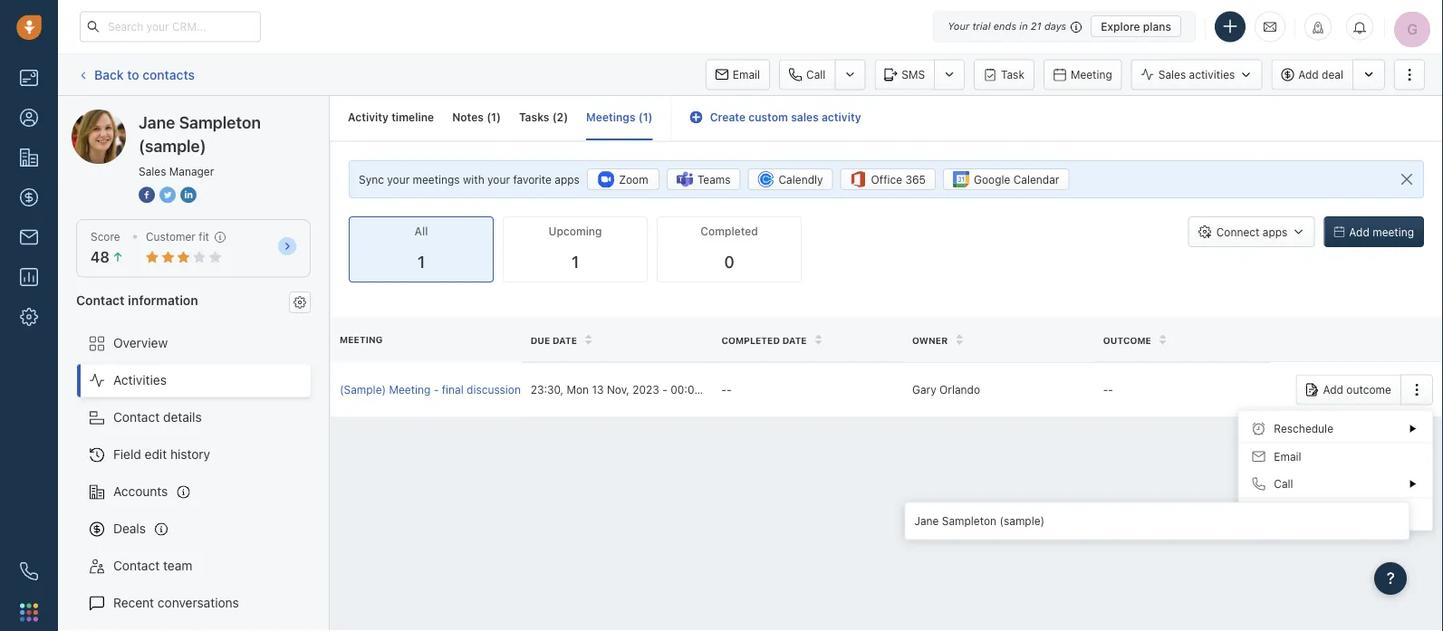 Task type: vqa. For each thing, say whether or not it's contained in the screenshot.
leftmost "Accounts"
no



Task type: describe. For each thing, give the bounding box(es) containing it.
sales for sales manager
[[139, 165, 166, 178]]

add meeting button
[[1324, 217, 1424, 247]]

activities
[[1189, 68, 1235, 81]]

meetings ( 1 )
[[586, 111, 653, 124]]

timeline
[[392, 111, 434, 124]]

recent conversations
[[113, 596, 239, 611]]

sync
[[359, 173, 384, 186]]

final
[[442, 384, 464, 396]]

1 horizontal spatial jane
[[139, 112, 175, 132]]

00:00,
[[671, 384, 704, 396]]

add meeting
[[1349, 226, 1414, 238]]

explore plans link
[[1091, 15, 1182, 37]]

freshworks switcher image
[[20, 604, 38, 622]]

meetings
[[413, 173, 460, 186]]

sms
[[902, 68, 925, 81]]

linkedin circled image
[[180, 185, 197, 204]]

all
[[415, 225, 428, 238]]

overview
[[113, 336, 168, 351]]

1 horizontal spatial email
[[1274, 451, 1302, 463]]

sales manager
[[139, 165, 214, 178]]

13
[[592, 384, 604, 396]]

4 - from the left
[[727, 384, 732, 396]]

contact for contact information
[[76, 292, 125, 307]]

phone image
[[20, 563, 38, 581]]

tasks ( 2 )
[[519, 111, 568, 124]]

explore
[[1101, 20, 1140, 33]]

call link
[[779, 59, 835, 90]]

activity
[[822, 111, 861, 124]]

2 your from the left
[[488, 173, 510, 186]]

meeting inside (sample) meeting - final discussion about the deal link
[[389, 384, 431, 396]]

owner
[[912, 335, 948, 346]]

office
[[871, 173, 902, 186]]

manager
[[169, 165, 214, 178]]

create custom sales activity
[[710, 111, 861, 124]]

custom
[[749, 111, 788, 124]]

orlando
[[940, 384, 980, 396]]

office 365 button
[[840, 169, 936, 190]]

48 button
[[91, 249, 124, 266]]

deals
[[113, 522, 146, 536]]

reschedule button
[[1239, 415, 1433, 443]]

deal inside button
[[1322, 68, 1344, 81]]

sales
[[791, 111, 819, 124]]

1 vertical spatial (sample)
[[139, 136, 206, 155]]

accounts
[[113, 484, 168, 499]]

1 your from the left
[[387, 173, 410, 186]]

(sample)
[[340, 384, 386, 396]]

meetings
[[586, 111, 636, 124]]

sales activities
[[1159, 68, 1235, 81]]

trial
[[973, 20, 991, 32]]

email button
[[706, 59, 770, 90]]

1 vertical spatial deal
[[576, 384, 598, 396]]

1 down the all
[[418, 252, 425, 272]]

to
[[127, 67, 139, 82]]

2
[[557, 111, 564, 124]]

1 right 'notes' on the top
[[491, 111, 497, 124]]

with
[[463, 173, 484, 186]]

mon
[[567, 384, 589, 396]]

task
[[1001, 68, 1025, 81]]

1 2023 from the left
[[633, 384, 659, 396]]

your
[[948, 20, 970, 32]]

contact team
[[113, 559, 192, 574]]

completed for completed date
[[722, 335, 780, 346]]

date for due date
[[553, 335, 577, 346]]

sync your meetings with your favorite apps
[[359, 173, 580, 186]]

21
[[1031, 20, 1042, 32]]

outcome
[[1103, 335, 1152, 346]]

details
[[163, 410, 202, 425]]

upcoming
[[549, 225, 602, 238]]

email inside "button"
[[733, 68, 760, 81]]

field
[[113, 447, 141, 462]]

google calendar button
[[943, 169, 1070, 190]]

notes ( 1 )
[[452, 111, 501, 124]]

( for notes
[[487, 111, 491, 124]]

the
[[556, 384, 573, 396]]

your trial ends in 21 days
[[948, 20, 1067, 32]]

task button
[[974, 59, 1035, 90]]

meeting inside meeting button
[[1071, 68, 1112, 81]]

23:30, mon 13 nov, 2023 - 00:00, wed 15 nov, 2023
[[531, 384, 800, 396]]

recent
[[113, 596, 154, 611]]

call button
[[1239, 471, 1433, 498]]

add outcome button
[[1296, 375, 1401, 405]]

customer
[[146, 231, 196, 243]]

score
[[91, 231, 120, 243]]

contact details
[[113, 410, 202, 425]]

add deal button
[[1271, 59, 1353, 90]]

plans
[[1143, 20, 1172, 33]]

teams button
[[667, 169, 741, 190]]

calendly button
[[748, 169, 833, 190]]

back to contacts link
[[76, 61, 196, 89]]

call button
[[779, 59, 835, 90]]

outcome
[[1347, 384, 1392, 396]]

tasks
[[519, 111, 549, 124]]

add for add outcome
[[1323, 384, 1344, 396]]

sales for sales activities
[[1159, 68, 1186, 81]]

2 - from the left
[[662, 384, 668, 396]]

) for tasks ( 2 )
[[564, 111, 568, 124]]



Task type: locate. For each thing, give the bounding box(es) containing it.
contact down activities
[[113, 410, 160, 425]]

1 ) from the left
[[497, 111, 501, 124]]

) right meetings
[[648, 111, 653, 124]]

) right 'notes' on the top
[[497, 111, 501, 124]]

2023 right 15
[[774, 384, 800, 396]]

completed date
[[722, 335, 807, 346]]

2 horizontal spatial )
[[648, 111, 653, 124]]

contact for contact details
[[113, 410, 160, 425]]

your
[[387, 173, 410, 186], [488, 173, 510, 186]]

2 -- from the left
[[1103, 384, 1114, 396]]

meeting
[[1071, 68, 1112, 81], [340, 334, 383, 345], [389, 384, 431, 396]]

(
[[487, 111, 491, 124], [552, 111, 557, 124], [639, 111, 643, 124]]

) for notes ( 1 )
[[497, 111, 501, 124]]

1 horizontal spatial )
[[564, 111, 568, 124]]

0 horizontal spatial jane
[[108, 109, 136, 124]]

0 vertical spatial completed
[[701, 225, 758, 238]]

information
[[128, 292, 198, 307]]

meeting button
[[1044, 59, 1122, 90]]

in
[[1020, 20, 1028, 32]]

wed
[[707, 384, 730, 396]]

0 horizontal spatial date
[[553, 335, 577, 346]]

gary orlando
[[912, 384, 980, 396]]

edit
[[145, 447, 167, 462]]

meeting up (sample)
[[340, 334, 383, 345]]

contact
[[76, 292, 125, 307], [113, 410, 160, 425], [113, 559, 160, 574]]

1 horizontal spatial nov,
[[748, 384, 771, 396]]

customer fit
[[146, 231, 209, 243]]

1 vertical spatial meeting
[[340, 334, 383, 345]]

reschedule
[[1274, 422, 1334, 435]]

1 horizontal spatial add
[[1323, 384, 1344, 396]]

explore plans
[[1101, 20, 1172, 33]]

1 horizontal spatial date
[[783, 335, 807, 346]]

1 horizontal spatial --
[[1103, 384, 1114, 396]]

0 horizontal spatial --
[[722, 384, 732, 396]]

contact for contact team
[[113, 559, 160, 574]]

0 horizontal spatial 2023
[[633, 384, 659, 396]]

phone element
[[11, 554, 47, 590]]

15
[[733, 384, 745, 396]]

favorite
[[513, 173, 552, 186]]

5 - from the left
[[1103, 384, 1108, 396]]

2 vertical spatial add
[[1323, 384, 1344, 396]]

email down reschedule
[[1274, 451, 1302, 463]]

1 vertical spatial call
[[1274, 478, 1293, 490]]

call
[[806, 68, 826, 81], [1274, 478, 1293, 490]]

0 vertical spatial deal
[[1322, 68, 1344, 81]]

0 horizontal spatial nov,
[[607, 384, 630, 396]]

fit
[[199, 231, 209, 243]]

email up the create at the top of page
[[733, 68, 760, 81]]

2 vertical spatial meeting
[[389, 384, 431, 396]]

call up sales
[[806, 68, 826, 81]]

1 horizontal spatial meeting
[[389, 384, 431, 396]]

1 horizontal spatial (
[[552, 111, 557, 124]]

activities
[[113, 373, 167, 388]]

google calendar
[[974, 173, 1060, 186]]

Search your CRM... text field
[[80, 11, 261, 42]]

0 vertical spatial sales
[[1159, 68, 1186, 81]]

(sample) meeting - final discussion about the deal
[[340, 384, 598, 396]]

1 vertical spatial completed
[[722, 335, 780, 346]]

48
[[91, 249, 110, 266]]

-- down outcome
[[1103, 384, 1114, 396]]

1 nov, from the left
[[607, 384, 630, 396]]

gary
[[912, 384, 937, 396]]

1 horizontal spatial your
[[488, 173, 510, 186]]

conversations
[[158, 596, 239, 611]]

1 vertical spatial sales
[[139, 165, 166, 178]]

add outcome
[[1323, 384, 1392, 396]]

2 horizontal spatial meeting
[[1071, 68, 1112, 81]]

back
[[94, 67, 124, 82]]

sampleton
[[139, 109, 202, 124], [179, 112, 261, 132], [942, 515, 997, 527]]

0 vertical spatial apps
[[555, 173, 580, 186]]

contact up recent at left
[[113, 559, 160, 574]]

ends
[[994, 20, 1017, 32]]

meeting
[[1373, 226, 1414, 238]]

0 horizontal spatial (
[[487, 111, 491, 124]]

2 vertical spatial (sample)
[[1000, 515, 1045, 527]]

email image
[[1264, 19, 1277, 34]]

contact information
[[76, 292, 198, 307]]

call inside dropdown button
[[1274, 478, 1293, 490]]

completed up 0
[[701, 225, 758, 238]]

2 ) from the left
[[564, 111, 568, 124]]

jane
[[108, 109, 136, 124], [139, 112, 175, 132], [915, 515, 939, 527]]

mng settings image
[[294, 296, 306, 309]]

create
[[710, 111, 746, 124]]

sales left activities
[[1159, 68, 1186, 81]]

twitter circled image
[[159, 185, 176, 204]]

2 horizontal spatial (
[[639, 111, 643, 124]]

2 horizontal spatial jane
[[915, 515, 939, 527]]

call inside button
[[806, 68, 826, 81]]

date for completed date
[[783, 335, 807, 346]]

about
[[524, 384, 553, 396]]

23:30,
[[531, 384, 564, 396]]

call down reschedule
[[1274, 478, 1293, 490]]

1 -- from the left
[[722, 384, 732, 396]]

1 date from the left
[[553, 335, 577, 346]]

( right tasks
[[552, 111, 557, 124]]

calendar
[[1014, 173, 1060, 186]]

contacts
[[143, 67, 195, 82]]

( for tasks
[[552, 111, 557, 124]]

sales up facebook circled icon
[[139, 165, 166, 178]]

meeting left final at the bottom left of page
[[389, 384, 431, 396]]

) right tasks
[[564, 111, 568, 124]]

- inside (sample) meeting - final discussion about the deal link
[[434, 384, 439, 396]]

( right meetings
[[639, 111, 643, 124]]

sales activities button
[[1131, 59, 1271, 90], [1131, 59, 1262, 90]]

2 ( from the left
[[552, 111, 557, 124]]

facebook circled image
[[139, 185, 155, 204]]

1 ( from the left
[[487, 111, 491, 124]]

nov, right 13
[[607, 384, 630, 396]]

3 ( from the left
[[639, 111, 643, 124]]

nov, right 15
[[748, 384, 771, 396]]

0 horizontal spatial your
[[387, 173, 410, 186]]

contact down 48
[[76, 292, 125, 307]]

zoom
[[619, 173, 648, 186]]

3 - from the left
[[722, 384, 727, 396]]

3 ) from the left
[[648, 111, 653, 124]]

-- left 15
[[722, 384, 732, 396]]

2 vertical spatial contact
[[113, 559, 160, 574]]

completed up 15
[[722, 335, 780, 346]]

2023 left 00:00,
[[633, 384, 659, 396]]

0 vertical spatial email
[[733, 68, 760, 81]]

) for meetings ( 1 )
[[648, 111, 653, 124]]

0 horizontal spatial meeting
[[340, 334, 383, 345]]

1 vertical spatial email
[[1274, 451, 1302, 463]]

apps right the favorite
[[555, 173, 580, 186]]

days
[[1045, 20, 1067, 32]]

0 vertical spatial (sample)
[[205, 109, 257, 124]]

1 horizontal spatial call
[[1274, 478, 1293, 490]]

add for add deal
[[1299, 68, 1319, 81]]

1 right meetings
[[643, 111, 648, 124]]

completed for completed
[[701, 225, 758, 238]]

teams
[[698, 173, 731, 186]]

add deal
[[1299, 68, 1344, 81]]

activity timeline
[[348, 111, 434, 124]]

add
[[1299, 68, 1319, 81], [1349, 226, 1370, 238], [1323, 384, 1344, 396]]

0 horizontal spatial add
[[1299, 68, 1319, 81]]

6 - from the left
[[1108, 384, 1114, 396]]

0 vertical spatial add
[[1299, 68, 1319, 81]]

-
[[434, 384, 439, 396], [662, 384, 668, 396], [722, 384, 727, 396], [727, 384, 732, 396], [1103, 384, 1108, 396], [1108, 384, 1114, 396]]

your right with
[[488, 173, 510, 186]]

1 horizontal spatial sales
[[1159, 68, 1186, 81]]

1 vertical spatial contact
[[113, 410, 160, 425]]

0 horizontal spatial email
[[733, 68, 760, 81]]

connect apps
[[1217, 226, 1288, 238]]

team
[[163, 559, 192, 574]]

( for meetings
[[639, 111, 643, 124]]

0
[[724, 252, 734, 272]]

sales
[[1159, 68, 1186, 81], [139, 165, 166, 178]]

meeting down explore
[[1071, 68, 1112, 81]]

date
[[553, 335, 577, 346], [783, 335, 807, 346]]

field edit history
[[113, 447, 210, 462]]

history
[[170, 447, 210, 462]]

0 vertical spatial contact
[[76, 292, 125, 307]]

email
[[733, 68, 760, 81], [1274, 451, 1302, 463]]

1 horizontal spatial apps
[[1263, 226, 1288, 238]]

sms button
[[875, 59, 934, 90]]

0 vertical spatial meeting
[[1071, 68, 1112, 81]]

365
[[906, 173, 926, 186]]

0 horizontal spatial apps
[[555, 173, 580, 186]]

apps right connect
[[1263, 226, 1288, 238]]

completed
[[701, 225, 758, 238], [722, 335, 780, 346]]

2 date from the left
[[783, 335, 807, 346]]

due date
[[531, 335, 577, 346]]

0 vertical spatial call
[[806, 68, 826, 81]]

0 horizontal spatial deal
[[576, 384, 598, 396]]

1 vertical spatial apps
[[1263, 226, 1288, 238]]

0 horizontal spatial call
[[806, 68, 826, 81]]

1 vertical spatial add
[[1349, 226, 1370, 238]]

0 horizontal spatial sales
[[139, 165, 166, 178]]

1 down upcoming at the top
[[572, 252, 579, 272]]

add for add meeting
[[1349, 226, 1370, 238]]

1 - from the left
[[434, 384, 439, 396]]

due
[[531, 335, 550, 346]]

1 horizontal spatial 2023
[[774, 384, 800, 396]]

1 horizontal spatial deal
[[1322, 68, 1344, 81]]

nov,
[[607, 384, 630, 396], [748, 384, 771, 396]]

0 horizontal spatial )
[[497, 111, 501, 124]]

2 horizontal spatial add
[[1349, 226, 1370, 238]]

notes
[[452, 111, 484, 124]]

2 2023 from the left
[[774, 384, 800, 396]]

2 nov, from the left
[[748, 384, 771, 396]]

( right 'notes' on the top
[[487, 111, 491, 124]]

create custom sales activity link
[[690, 111, 861, 124]]

your right sync
[[387, 173, 410, 186]]

google
[[974, 173, 1011, 186]]



